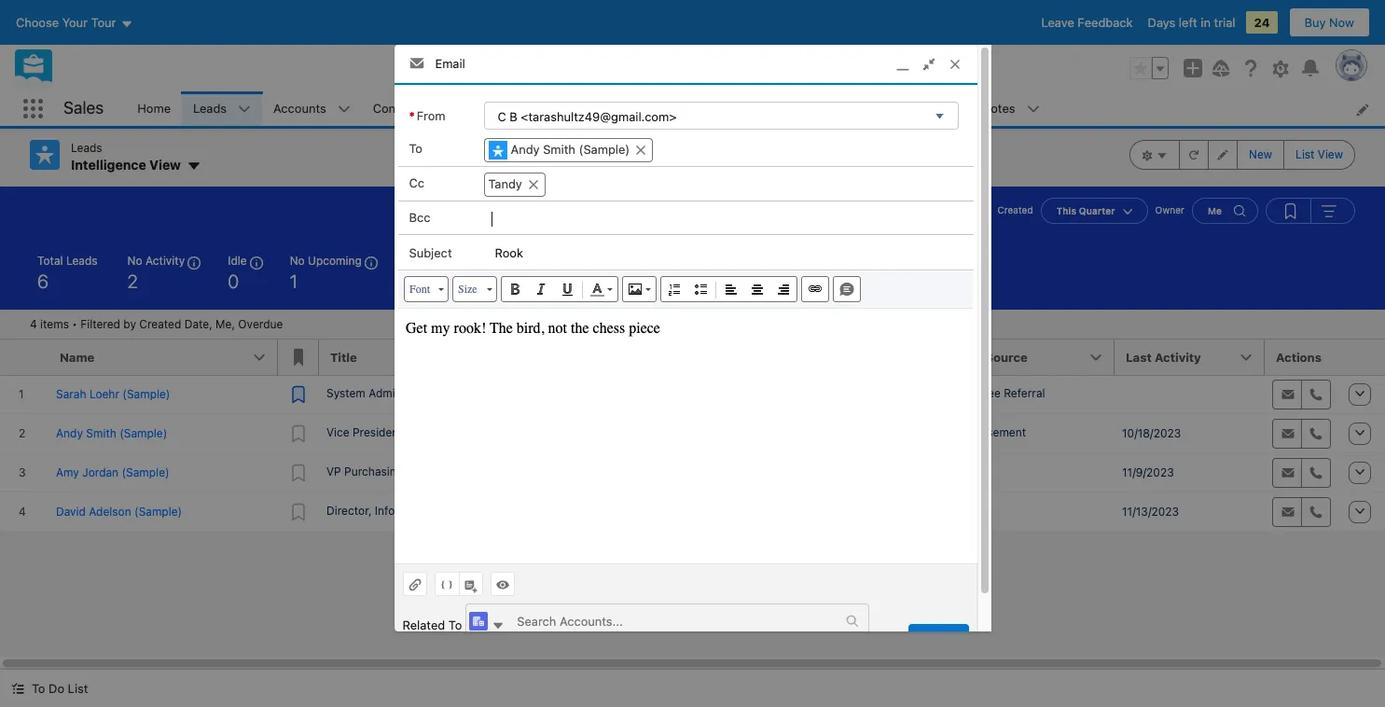 Task type: locate. For each thing, give the bounding box(es) containing it.
other
[[950, 503, 980, 517]]

0 vertical spatial to
[[409, 141, 423, 156]]

0 horizontal spatial view
[[149, 157, 181, 173]]

group down list view button
[[1266, 197, 1356, 224]]

1 horizontal spatial upcoming
[[565, 253, 619, 267]]

0 for idle
[[228, 270, 239, 292]]

1 vertical spatial overdue
[[238, 317, 283, 331]]

0 right due today 0
[[565, 270, 576, 292]]

leads
[[193, 101, 227, 115], [71, 141, 102, 155], [66, 253, 98, 267]]

4 down subject
[[405, 270, 416, 292]]

text default image inside tandy link
[[527, 178, 540, 191]]

quotes link
[[964, 91, 1027, 126]]

purchasing
[[344, 464, 403, 478]]

0 inside due today 0
[[479, 270, 491, 292]]

leads right home
[[193, 101, 227, 115]]

cell
[[596, 375, 804, 414], [804, 375, 943, 414], [1115, 375, 1266, 414], [596, 414, 804, 453], [804, 414, 943, 453], [596, 453, 804, 492], [804, 453, 943, 492], [596, 492, 804, 531], [804, 492, 943, 531]]

view right the intelligence
[[149, 157, 181, 173]]

(sample)
[[579, 142, 630, 157]]

2 horizontal spatial 0
[[565, 270, 576, 292]]

vice president
[[327, 425, 403, 439]]

forecasts
[[692, 101, 747, 115]]

1 vertical spatial created
[[139, 317, 181, 331]]

last activity cell
[[1115, 339, 1266, 376]]

1 horizontal spatial 0
[[479, 270, 491, 292]]

0 vertical spatial activity
[[146, 253, 185, 267]]

activity inside key performance indicators group
[[146, 253, 185, 267]]

leave feedback
[[1042, 15, 1134, 30]]

0 horizontal spatial 4
[[30, 317, 37, 331]]

send
[[924, 632, 953, 647]]

information
[[375, 503, 435, 517]]

text default image right "accounts" icon
[[492, 620, 505, 633]]

name cell
[[49, 339, 278, 376]]

activity for last activity
[[1155, 350, 1202, 364]]

text default image
[[847, 615, 860, 628], [492, 620, 505, 633], [11, 682, 24, 696]]

quotes list item
[[964, 91, 1051, 126]]

c
[[498, 109, 507, 124]]

no for 2
[[127, 253, 142, 267]]

system
[[327, 386, 366, 400]]

1 vertical spatial list
[[68, 681, 88, 696]]

in
[[1201, 15, 1211, 30]]

overdue inside key performance indicators group
[[405, 253, 450, 267]]

dashboards link
[[759, 91, 849, 126]]

trial
[[1215, 15, 1236, 30]]

1 horizontal spatial activity
[[1155, 350, 1202, 364]]

1 horizontal spatial 4
[[405, 270, 416, 292]]

0 vertical spatial created
[[998, 204, 1034, 216]]

group down days on the top
[[1130, 57, 1169, 79]]

this quarter button
[[1041, 197, 1148, 224]]

1 vertical spatial activity
[[1155, 350, 1202, 364]]

owner
[[1156, 204, 1185, 216]]

leads up the intelligence
[[71, 141, 102, 155]]

list right new
[[1296, 147, 1315, 161]]

name
[[60, 350, 95, 364]]

dashboards list item
[[759, 91, 873, 126]]

related to
[[403, 618, 462, 633]]

action image
[[1340, 339, 1386, 375]]

created right by
[[139, 317, 181, 331]]

0 down due
[[479, 270, 491, 292]]

0 vertical spatial text default image
[[635, 144, 648, 157]]

no up 1
[[290, 253, 305, 267]]

list
[[126, 91, 1386, 126]]

to left do
[[32, 681, 45, 696]]

this quarter
[[1057, 205, 1116, 216]]

0 horizontal spatial to
[[32, 681, 45, 696]]

new button
[[1238, 140, 1285, 170]]

accounts link
[[262, 91, 338, 126]]

text default image right tandy
[[527, 178, 540, 191]]

1 vertical spatial to
[[449, 618, 462, 633]]

overdue right me,
[[238, 317, 283, 331]]

calendar list item
[[584, 91, 681, 126]]

to down the *
[[409, 141, 423, 156]]

vice
[[327, 425, 350, 439]]

1 vertical spatial group
[[1130, 140, 1356, 170]]

referral
[[1004, 386, 1046, 400]]

0 down idle
[[228, 270, 239, 292]]

2 no from the left
[[290, 253, 305, 267]]

opportunities list item
[[459, 91, 584, 126]]

days
[[1148, 15, 1176, 30]]

date,
[[184, 317, 213, 331]]

0 horizontal spatial 0
[[228, 270, 239, 292]]

view
[[1319, 147, 1344, 161], [149, 157, 181, 173]]

leads right total
[[66, 253, 98, 267]]

0
[[228, 270, 239, 292], [479, 270, 491, 292], [565, 270, 576, 292]]

leads link
[[182, 91, 238, 126]]

search...
[[514, 61, 564, 76]]

0 horizontal spatial upcoming
[[308, 253, 362, 267]]

to left "accounts" icon
[[449, 618, 462, 633]]

1 horizontal spatial no
[[290, 253, 305, 267]]

text default image left send button
[[847, 615, 860, 628]]

view right new
[[1319, 147, 1344, 161]]

items
[[40, 317, 69, 331]]

me,
[[216, 317, 235, 331]]

4 left items
[[30, 317, 37, 331]]

upcoming
[[308, 253, 362, 267], [565, 253, 619, 267]]

0 vertical spatial list
[[1296, 147, 1315, 161]]

group
[[1130, 57, 1169, 79], [1130, 140, 1356, 170], [1266, 197, 1356, 224]]

2 horizontal spatial to
[[449, 618, 462, 633]]

activity up 4 items • filtered by created date, me, overdue status
[[146, 253, 185, 267]]

list right do
[[68, 681, 88, 696]]

0 horizontal spatial overdue
[[238, 317, 283, 331]]

website
[[950, 464, 993, 478]]

0 horizontal spatial text default image
[[11, 682, 24, 696]]

quotes
[[975, 101, 1016, 115]]

1 horizontal spatial view
[[1319, 147, 1344, 161]]

smith
[[543, 142, 576, 157]]

cc
[[409, 176, 425, 191]]

andy smith (sample)
[[511, 142, 630, 157]]

list
[[1296, 147, 1315, 161], [68, 681, 88, 696]]

to inside button
[[32, 681, 45, 696]]

10/18/2023
[[1123, 426, 1182, 440]]

calendar link
[[584, 91, 657, 126]]

grid
[[0, 339, 1386, 532]]

0 vertical spatial overdue
[[405, 253, 450, 267]]

1 vertical spatial text default image
[[527, 178, 540, 191]]

overdue
[[405, 253, 450, 267], [238, 317, 283, 331]]

filtered
[[81, 317, 120, 331]]

0 horizontal spatial activity
[[146, 253, 185, 267]]

text default image
[[635, 144, 648, 157], [527, 178, 540, 191]]

view for list view
[[1319, 147, 1344, 161]]

to
[[409, 141, 423, 156], [449, 618, 462, 633], [32, 681, 45, 696]]

activity
[[146, 253, 185, 267], [1155, 350, 1202, 364]]

view inside button
[[1319, 147, 1344, 161]]

upcoming left overdue 4
[[308, 253, 362, 267]]

lead image
[[489, 142, 507, 160]]

1 horizontal spatial to
[[409, 141, 423, 156]]

total
[[37, 253, 63, 267]]

advertisement
[[950, 425, 1027, 439]]

action cell
[[1340, 339, 1386, 376]]

president
[[353, 425, 403, 439]]

last activity
[[1126, 350, 1202, 364]]

0 horizontal spatial text default image
[[527, 178, 540, 191]]

vp purchasing
[[327, 464, 403, 478]]

to for to do list
[[32, 681, 45, 696]]

upcoming right today
[[565, 253, 619, 267]]

1 vertical spatial 4
[[30, 317, 37, 331]]

source
[[986, 350, 1028, 364]]

group up me button
[[1130, 140, 1356, 170]]

activity inside last activity button
[[1155, 350, 1202, 364]]

contacts
[[373, 101, 424, 115]]

text default image left do
[[11, 682, 24, 696]]

title cell
[[319, 339, 596, 376]]

1 horizontal spatial text default image
[[635, 144, 648, 157]]

technology
[[438, 503, 499, 517]]

idle
[[228, 253, 247, 267]]

home link
[[126, 91, 182, 126]]

1 no from the left
[[127, 253, 142, 267]]

text default image right (sample)
[[635, 144, 648, 157]]

1 0 from the left
[[228, 270, 239, 292]]

c b <tarashultz49@gmail.com>
[[498, 109, 677, 124]]

0 vertical spatial leads
[[193, 101, 227, 115]]

1 vertical spatial leads
[[71, 141, 102, 155]]

0 vertical spatial 4
[[405, 270, 416, 292]]

2 0 from the left
[[479, 270, 491, 292]]

3 0 from the left
[[565, 270, 576, 292]]

overdue down bcc
[[405, 253, 450, 267]]

no for 1
[[290, 253, 305, 267]]

bcc
[[409, 210, 431, 225]]

grid containing name
[[0, 339, 1386, 532]]

1 horizontal spatial overdue
[[405, 253, 450, 267]]

activity right last
[[1155, 350, 1202, 364]]

1 horizontal spatial list
[[1296, 147, 1315, 161]]

list view button
[[1284, 140, 1356, 170]]

0 horizontal spatial no
[[127, 253, 142, 267]]

2 vertical spatial leads
[[66, 253, 98, 267]]

created left this
[[998, 204, 1034, 216]]

leads list item
[[182, 91, 262, 126]]

2 vertical spatial to
[[32, 681, 45, 696]]

intelligence
[[71, 157, 146, 173]]

accounts
[[274, 101, 326, 115]]

no up 2
[[127, 253, 142, 267]]

system administrator
[[327, 386, 440, 400]]

*
[[409, 108, 415, 123]]

related
[[403, 618, 445, 633]]



Task type: vqa. For each thing, say whether or not it's contained in the screenshot.


Task type: describe. For each thing, give the bounding box(es) containing it.
Bcc text field
[[484, 210, 954, 228]]

home
[[137, 101, 171, 115]]

tandy
[[489, 176, 522, 191]]

row number cell
[[0, 339, 49, 376]]

vp
[[327, 464, 341, 478]]

no activity
[[127, 253, 185, 267]]

andy smith (sample) link
[[484, 138, 654, 162]]

1
[[290, 270, 298, 292]]

reports list item
[[873, 91, 964, 126]]

forecasts link
[[681, 91, 759, 126]]

0 vertical spatial group
[[1130, 57, 1169, 79]]

today
[[504, 253, 535, 267]]

cc element
[[484, 172, 954, 200]]

view for intelligence view
[[149, 157, 181, 173]]

0 horizontal spatial created
[[139, 317, 181, 331]]

subject
[[409, 245, 452, 260]]

row number image
[[0, 339, 49, 375]]

buy
[[1305, 15, 1327, 30]]

send button
[[909, 624, 969, 654]]

1 horizontal spatial created
[[998, 204, 1034, 216]]

key performance indicators group
[[0, 246, 1386, 309]]

employee referral
[[950, 386, 1046, 400]]

group containing new
[[1130, 140, 1356, 170]]

title button
[[319, 339, 596, 375]]

0 horizontal spatial list
[[68, 681, 88, 696]]

6
[[37, 270, 49, 292]]

<tarashultz49@gmail.com>
[[521, 109, 677, 124]]

to do list
[[32, 681, 88, 696]]

email dialog
[[394, 45, 978, 669]]

2
[[127, 270, 138, 292]]

4 items • filtered by created date, me, overdue status
[[30, 317, 283, 331]]

11/9/2023
[[1123, 465, 1175, 479]]

b
[[510, 109, 518, 124]]

title
[[330, 350, 357, 364]]

tandy link
[[484, 172, 546, 197]]

1 upcoming from the left
[[308, 253, 362, 267]]

due today 0
[[479, 253, 535, 292]]

lead source
[[954, 350, 1028, 364]]

Cc text field
[[550, 176, 954, 194]]

accounts image
[[470, 613, 488, 631]]

reports
[[884, 101, 928, 115]]

search... button
[[477, 53, 851, 83]]

director,
[[327, 503, 372, 517]]

11/13/2023
[[1123, 504, 1180, 518]]

actions cell
[[1266, 339, 1340, 376]]

opportunities link
[[459, 91, 559, 126]]

this
[[1057, 205, 1077, 216]]

intelligence view
[[71, 157, 181, 173]]

me
[[1208, 205, 1223, 216]]

4 items • filtered by created date, me, overdue
[[30, 317, 283, 331]]

activity for no activity
[[146, 253, 185, 267]]

lead source cell
[[943, 339, 1115, 376]]

quarter
[[1080, 205, 1116, 216]]

now
[[1330, 15, 1355, 30]]

lead source button
[[943, 339, 1115, 375]]

list inside group
[[1296, 147, 1315, 161]]

total leads 6
[[37, 253, 98, 292]]

text default image inside to do list button
[[11, 682, 24, 696]]

•
[[72, 317, 77, 331]]

1 horizontal spatial text default image
[[492, 620, 505, 633]]

leads inside total leads 6
[[66, 253, 98, 267]]

leave
[[1042, 15, 1075, 30]]

me button
[[1193, 197, 1259, 224]]

reports link
[[873, 91, 940, 126]]

contacts list item
[[362, 91, 459, 126]]

leads inside list item
[[193, 101, 227, 115]]

calendar
[[595, 101, 645, 115]]

buy now
[[1305, 15, 1355, 30]]

by
[[123, 317, 136, 331]]

important cell
[[278, 339, 319, 376]]

new
[[1250, 147, 1273, 161]]

to do list button
[[0, 670, 99, 707]]

name button
[[49, 339, 278, 375]]

contacts link
[[362, 91, 435, 126]]

lead view settings image
[[1130, 140, 1181, 170]]

sales
[[63, 98, 104, 118]]

administrator
[[369, 386, 440, 400]]

24
[[1255, 15, 1271, 30]]

2 upcoming from the left
[[565, 253, 619, 267]]

overdue 4
[[405, 253, 450, 292]]

c b <tarashultz49@gmail.com> button
[[484, 102, 959, 130]]

actions
[[1277, 350, 1322, 364]]

due
[[479, 253, 501, 267]]

director, information technology
[[327, 503, 499, 517]]

company cell
[[596, 339, 804, 376]]

4 inside overdue 4
[[405, 270, 416, 292]]

employee
[[950, 386, 1001, 400]]

days left in trial
[[1148, 15, 1236, 30]]

2 horizontal spatial text default image
[[847, 615, 860, 628]]

lead status cell
[[804, 339, 943, 376]]

lead
[[954, 350, 983, 364]]

buy now button
[[1289, 7, 1371, 37]]

to for to
[[409, 141, 423, 156]]

do
[[49, 681, 64, 696]]

leave feedback link
[[1042, 15, 1134, 30]]

andy
[[511, 142, 540, 157]]

2 vertical spatial group
[[1266, 197, 1356, 224]]

list containing home
[[126, 91, 1386, 126]]

Subject text field
[[484, 236, 959, 270]]

0 for upcoming
[[565, 270, 576, 292]]

accounts list item
[[262, 91, 362, 126]]

dashboards
[[770, 101, 838, 115]]

Search Accounts... text field
[[506, 605, 847, 639]]

left
[[1180, 15, 1198, 30]]

from
[[417, 108, 446, 123]]

email
[[435, 56, 466, 70]]



